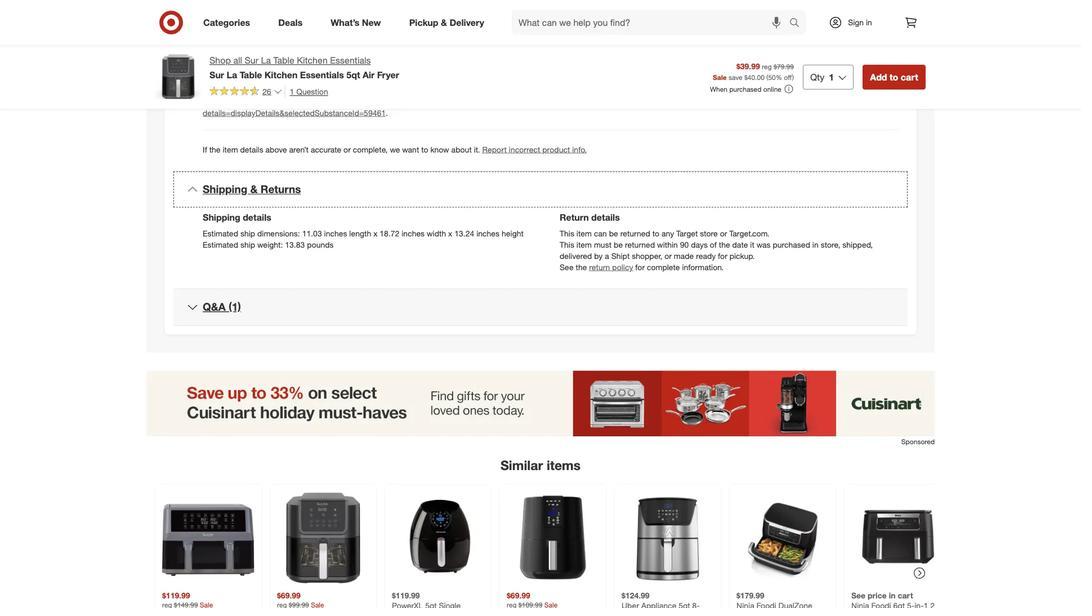 Task type: locate. For each thing, give the bounding box(es) containing it.
purchased inside return details this item can be returned to any target store or target.com. this item must be returned within 90 days of the date it was purchased in store, shipped, delivered by a shipt shopper, or made ready for pickup. see the return policy for complete information.
[[773, 240, 811, 250]]

2 $119.99 from the left
[[392, 591, 420, 601]]

kitchen
[[297, 55, 328, 66], [265, 69, 298, 80]]

add to cart button
[[863, 65, 926, 89]]

0 horizontal spatial table
[[240, 69, 262, 80]]

add
[[871, 71, 888, 82]]

2 $69.99 link from the left
[[507, 492, 599, 608]]

estimated left weight: on the top left of page
[[203, 240, 238, 250]]

this
[[203, 97, 217, 107], [560, 228, 575, 238], [560, 240, 575, 250]]

pickup & delivery link
[[400, 10, 499, 35]]

purchased
[[730, 85, 762, 93], [773, 240, 811, 250]]

1 vertical spatial in
[[813, 240, 819, 250]]

2 vertical spatial to
[[653, 228, 660, 238]]

product left 'contains'
[[220, 97, 247, 107]]

1 horizontal spatial la
[[261, 55, 271, 66]]

or right store at the right top of page
[[720, 228, 728, 238]]

0 horizontal spatial la
[[227, 69, 237, 80]]

(
[[767, 73, 769, 81]]

inches up pounds
[[324, 228, 347, 238]]

warning
[[262, 54, 291, 64]]

2 x from the left
[[449, 228, 453, 238]]

essentials up 5qt
[[330, 55, 371, 66]]

sur right the all
[[245, 55, 259, 66]]

1 vertical spatial to
[[421, 145, 428, 154]]

q&a (1) button
[[174, 289, 908, 325]]

any
[[662, 228, 674, 238]]

information.
[[682, 262, 724, 272]]

0 horizontal spatial inches
[[324, 228, 347, 238]]

inches right 13.24
[[477, 228, 500, 238]]

be right can
[[609, 228, 618, 238]]

or
[[344, 145, 351, 154], [720, 228, 728, 238], [665, 251, 672, 261]]

2 vertical spatial or
[[665, 251, 672, 261]]

sign in
[[849, 17, 873, 27]]

1 horizontal spatial $69.99
[[507, 591, 531, 601]]

1 $119.99 from the left
[[162, 591, 190, 601]]

1
[[829, 71, 834, 82], [290, 86, 294, 96]]

50
[[769, 73, 776, 81]]

to
[[890, 71, 899, 82], [421, 145, 428, 154], [653, 228, 660, 238]]

2 horizontal spatial inches
[[477, 228, 500, 238]]

0 horizontal spatial $69.99 link
[[277, 492, 370, 608]]

:
[[226, 19, 228, 29]]

details inside return details this item can be returned to any target store or target.com. this item must be returned within 90 days of the date it was purchased in store, shipped, delivered by a shipt shopper, or made ready for pickup. see the return policy for complete information.
[[592, 212, 620, 223]]

this up delivered
[[560, 240, 575, 250]]

to right want
[[421, 145, 428, 154]]

it.
[[474, 145, 480, 154]]

0 vertical spatial la
[[261, 55, 271, 66]]

cart inside see price in cart 'link'
[[898, 591, 914, 601]]

product
[[220, 97, 247, 107], [543, 145, 570, 154]]

1 horizontal spatial &
[[441, 17, 447, 28]]

x right width
[[449, 228, 453, 238]]

the down delivered
[[576, 262, 587, 272]]

0 horizontal spatial $69.99
[[277, 591, 301, 601]]

1 horizontal spatial 1
[[829, 71, 834, 82]]

1 horizontal spatial sur
[[245, 55, 259, 66]]

dimensions:
[[257, 228, 300, 238]]

qty 1
[[811, 71, 834, 82]]

0 horizontal spatial in
[[813, 240, 819, 250]]

0 horizontal spatial $119.99
[[162, 591, 190, 601]]

ready
[[696, 251, 716, 261]]

days
[[691, 240, 708, 250]]

11.03
[[302, 228, 322, 238]]

when purchased online
[[710, 85, 782, 93]]

0 horizontal spatial x
[[374, 228, 378, 238]]

1 horizontal spatial inches
[[402, 228, 425, 238]]

1 vertical spatial shipping
[[203, 212, 240, 223]]

similar
[[501, 458, 543, 473]]

0 horizontal spatial $119.99 link
[[162, 492, 255, 608]]

or right accurate
[[344, 145, 351, 154]]

made
[[674, 251, 694, 261]]

0 vertical spatial product
[[220, 97, 247, 107]]

all
[[233, 55, 242, 66]]

table up 1 question link
[[273, 55, 295, 66]]

purchased right was
[[773, 240, 811, 250]]

0 vertical spatial cart
[[901, 71, 919, 82]]

in left store,
[[813, 240, 819, 250]]

1 horizontal spatial for
[[718, 251, 728, 261]]

1 $69.99 from the left
[[277, 591, 301, 601]]

0 vertical spatial to
[[890, 71, 899, 82]]

by
[[595, 251, 603, 261]]

2 vertical spatial the
[[576, 262, 587, 272]]

1 horizontal spatial $119.99 link
[[392, 492, 484, 608]]

& for pickup
[[441, 17, 447, 28]]

What can we help you find? suggestions appear below search field
[[512, 10, 793, 35]]

1 vertical spatial la
[[227, 69, 237, 80]]

0 horizontal spatial product
[[220, 97, 247, 107]]

1 horizontal spatial $119.99
[[392, 591, 420, 601]]

2 $69.99 from the left
[[507, 591, 531, 601]]

2 estimated from the top
[[203, 240, 238, 250]]

1 horizontal spatial to
[[653, 228, 660, 238]]

1 vertical spatial &
[[250, 183, 258, 196]]

within
[[657, 240, 678, 250]]

1 vertical spatial ship
[[240, 240, 255, 250]]

what's new
[[331, 17, 381, 28]]

reg
[[762, 62, 772, 71]]

the
[[209, 145, 221, 154], [719, 240, 731, 250], [576, 262, 587, 272]]

& inside dropdown button
[[250, 183, 258, 196]]

see down delivered
[[560, 262, 574, 272]]

0 horizontal spatial or
[[344, 145, 351, 154]]

pickup & delivery
[[409, 17, 485, 28]]

1 right qty
[[829, 71, 834, 82]]

1 $119.99 link from the left
[[162, 492, 255, 608]]

deals
[[278, 17, 303, 28]]

item up delivered
[[577, 240, 592, 250]]

1 horizontal spatial in
[[866, 17, 873, 27]]

be up shipt
[[614, 240, 623, 250]]

26 link
[[210, 85, 283, 99]]

1 vertical spatial be
[[614, 240, 623, 250]]

to inside return details this item can be returned to any target store or target.com. this item must be returned within 90 days of the date it was purchased in store, shipped, delivered by a shipt shopper, or made ready for pickup. see the return policy for complete information.
[[653, 228, 660, 238]]

for down shopper, on the right
[[636, 262, 645, 272]]

& left returns
[[250, 183, 258, 196]]

deals link
[[269, 10, 317, 35]]

0 vertical spatial the
[[209, 145, 221, 154]]

1 horizontal spatial or
[[665, 251, 672, 261]]

see inside 'link'
[[852, 591, 866, 601]]

estimated
[[203, 228, 238, 238], [203, 240, 238, 250]]

details up dimensions:
[[243, 212, 272, 223]]

1 vertical spatial estimated
[[203, 240, 238, 250]]

1 horizontal spatial see
[[852, 591, 866, 601]]

sur down shop
[[210, 69, 224, 80]]

shop all sur la table kitchen essentials sur la table kitchen essentials 5qt air fryer
[[210, 55, 399, 80]]

https://sor.epa.gov/sor_internet/registry/substreg/searchandretrieve/substancesearch/search.do? details=displaydetails&selectedsubstanceid=59461 link
[[203, 97, 889, 118]]

warning: warning  cancer and reproductive harm www.p65warnings.ca.gov
[[220, 54, 497, 64]]

reproductive
[[336, 54, 384, 64]]

cart inside add to cart button
[[901, 71, 919, 82]]

0 vertical spatial see
[[560, 262, 574, 272]]

details up can
[[592, 212, 620, 223]]

1 horizontal spatial x
[[449, 228, 453, 238]]

2 shipping from the top
[[203, 212, 240, 223]]

shipping inside dropdown button
[[203, 183, 247, 196]]

details left above
[[240, 145, 263, 154]]

1 vertical spatial kitchen
[[265, 69, 298, 80]]

& right pickup at left
[[441, 17, 447, 28]]

this right image of sur la table kitchen essentials 5qt air fryer
[[203, 97, 217, 107]]

search button
[[785, 10, 812, 37]]

in right sign
[[866, 17, 873, 27]]

to left any
[[653, 228, 660, 238]]

la down the all
[[227, 69, 237, 80]]

2 horizontal spatial the
[[719, 240, 731, 250]]

ship left dimensions:
[[240, 228, 255, 238]]

for right ready
[[718, 251, 728, 261]]

estimated down shipping & returns
[[203, 228, 238, 238]]

item
[[223, 145, 238, 154], [577, 228, 592, 238], [577, 240, 592, 250]]

0 vertical spatial &
[[441, 17, 447, 28]]

1 vertical spatial purchased
[[773, 240, 811, 250]]

x left 18.72 at the top of page
[[374, 228, 378, 238]]

when
[[710, 85, 728, 93]]

item right if
[[223, 145, 238, 154]]

in right price
[[889, 591, 896, 601]]

cart right add
[[901, 71, 919, 82]]

the right if
[[209, 145, 221, 154]]

ship
[[240, 228, 255, 238], [240, 240, 255, 250]]

$
[[745, 73, 748, 81]]

it
[[751, 240, 755, 250]]

want
[[402, 145, 419, 154]]

0 horizontal spatial &
[[250, 183, 258, 196]]

or down within
[[665, 251, 672, 261]]

1 vertical spatial product
[[543, 145, 570, 154]]

advertisement region
[[146, 371, 935, 437]]

1 horizontal spatial table
[[273, 55, 295, 66]]

2 vertical spatial in
[[889, 591, 896, 601]]

0 horizontal spatial purchased
[[730, 85, 762, 93]]

2 horizontal spatial to
[[890, 71, 899, 82]]

$69.99 link
[[277, 492, 370, 608], [507, 492, 599, 608]]

be
[[609, 228, 618, 238], [614, 240, 623, 250]]

inches
[[324, 228, 347, 238], [402, 228, 425, 238], [477, 228, 500, 238]]

and
[[321, 54, 334, 64]]

for
[[718, 251, 728, 261], [636, 262, 645, 272]]

details for shipping
[[243, 212, 272, 223]]

1 vertical spatial see
[[852, 591, 866, 601]]

to right add
[[890, 71, 899, 82]]

shipping down if
[[203, 183, 247, 196]]

see left price
[[852, 591, 866, 601]]

purchased down $
[[730, 85, 762, 93]]

0 vertical spatial table
[[273, 55, 295, 66]]

1 vertical spatial cart
[[898, 591, 914, 601]]

this down the return
[[560, 228, 575, 238]]

table up 26 'link'
[[240, 69, 262, 80]]

a
[[605, 251, 609, 261]]

0 vertical spatial estimated
[[203, 228, 238, 238]]

date
[[733, 240, 748, 250]]

about
[[452, 145, 472, 154]]

0 vertical spatial 1
[[829, 71, 834, 82]]

origin : imported
[[203, 19, 263, 29]]

(1)
[[229, 301, 241, 314]]

1 vertical spatial this
[[560, 228, 575, 238]]

details inside shipping details estimated ship dimensions: 11.03 inches length x 18.72 inches width x 13.24 inches height estimated ship weight: 13.83 pounds
[[243, 212, 272, 223]]

essentials down the 'and'
[[300, 69, 344, 80]]

1 shipping from the top
[[203, 183, 247, 196]]

returned
[[621, 228, 651, 238], [625, 240, 655, 250]]

0 vertical spatial in
[[866, 17, 873, 27]]

the right of
[[719, 240, 731, 250]]

complete,
[[353, 145, 388, 154]]

question
[[296, 86, 328, 96]]

x
[[374, 228, 378, 238], [449, 228, 453, 238]]

0 vertical spatial kitchen
[[297, 55, 328, 66]]

shipping inside shipping details estimated ship dimensions: 11.03 inches length x 18.72 inches width x 13.24 inches height estimated ship weight: 13.83 pounds
[[203, 212, 240, 223]]

pickup.
[[730, 251, 755, 261]]

cart right price
[[898, 591, 914, 601]]

kitchen down warning
[[265, 69, 298, 80]]

1 vertical spatial the
[[719, 240, 731, 250]]

similar items region
[[146, 371, 951, 608]]

ship left weight: on the top left of page
[[240, 240, 255, 250]]

kitchen up question
[[297, 55, 328, 66]]

see price in cart link
[[852, 492, 944, 608]]

1 up the ptfe,
[[290, 86, 294, 96]]

off
[[784, 73, 792, 81]]

target.com.
[[730, 228, 770, 238]]

shipping down shipping & returns
[[203, 212, 240, 223]]

item left can
[[577, 228, 592, 238]]

2 horizontal spatial in
[[889, 591, 896, 601]]

)
[[792, 73, 794, 81]]

$124.99
[[622, 591, 650, 601]]

la right warning:
[[261, 55, 271, 66]]

1 horizontal spatial $69.99 link
[[507, 492, 599, 608]]

product left info.
[[543, 145, 570, 154]]

0 horizontal spatial see
[[560, 262, 574, 272]]

0 vertical spatial ship
[[240, 228, 255, 238]]

shipping for shipping details estimated ship dimensions: 11.03 inches length x 18.72 inches width x 13.24 inches height estimated ship weight: 13.83 pounds
[[203, 212, 240, 223]]

1 vertical spatial or
[[720, 228, 728, 238]]

inches left width
[[402, 228, 425, 238]]

1 horizontal spatial purchased
[[773, 240, 811, 250]]

0 vertical spatial returned
[[621, 228, 651, 238]]

1 $69.99 link from the left
[[277, 492, 370, 608]]

details=displaydetails&selectedsubstanceid=59461
[[203, 108, 386, 118]]

1 vertical spatial item
[[577, 228, 592, 238]]

1 vertical spatial for
[[636, 262, 645, 272]]

$119.99
[[162, 591, 190, 601], [392, 591, 420, 601]]

1 vertical spatial sur
[[210, 69, 224, 80]]

1 question
[[290, 86, 328, 96]]

1 vertical spatial 1
[[290, 86, 294, 96]]

0 horizontal spatial the
[[209, 145, 221, 154]]

1 horizontal spatial the
[[576, 262, 587, 272]]

0 vertical spatial shipping
[[203, 183, 247, 196]]



Task type: describe. For each thing, give the bounding box(es) containing it.
0 vertical spatial item
[[223, 145, 238, 154]]

know
[[431, 145, 449, 154]]

weight:
[[257, 240, 283, 250]]

0 vertical spatial for
[[718, 251, 728, 261]]

$39.99
[[737, 61, 760, 71]]

add to cart
[[871, 71, 919, 82]]

$69.99 for sur la table kitchen essentials 8qt air fryer black image
[[277, 591, 301, 601]]

$39.99 reg $79.99 sale save $ 40.00 ( 50 % off )
[[713, 61, 794, 81]]

3 inches from the left
[[477, 228, 500, 238]]

price
[[868, 591, 887, 601]]

$179.99
[[737, 591, 765, 601]]

pfa,
[[305, 97, 321, 107]]

1 inches from the left
[[324, 228, 347, 238]]

accurate
[[311, 145, 342, 154]]

https://sor.epa.gov/sor_internet/registry/substreg/searchandretrieve/substancesearch/search.do?
[[547, 97, 889, 107]]

of
[[710, 240, 717, 250]]

return
[[560, 212, 589, 223]]

sale
[[713, 73, 727, 81]]

13.24
[[455, 228, 475, 238]]

uber appliance 5qt 8-function digital touch screen air fryer xl premium - stainless steel image
[[622, 492, 714, 584]]

ptfe,
[[282, 97, 302, 107]]

0 horizontal spatial to
[[421, 145, 428, 154]]

18.72
[[380, 228, 400, 238]]

0 vertical spatial sur
[[245, 55, 259, 66]]

2 horizontal spatial or
[[720, 228, 728, 238]]

shipping for shipping & returns
[[203, 183, 247, 196]]

return policy link
[[589, 262, 633, 272]]

save
[[729, 73, 743, 81]]

0 horizontal spatial sur
[[210, 69, 224, 80]]

aren't
[[289, 145, 309, 154]]

powerxl 5qt single basket air fryer - black image
[[392, 492, 484, 584]]

1 vertical spatial returned
[[625, 240, 655, 250]]

what's new link
[[321, 10, 395, 35]]

cancer
[[293, 54, 319, 64]]

1 x from the left
[[374, 228, 378, 238]]

5qt
[[347, 69, 360, 80]]

fep
[[323, 97, 336, 107]]

shop
[[210, 55, 231, 66]]

sur la table kitchen essentials 8qt air fryer black image
[[277, 492, 370, 584]]

$69.99 for uber appliance 5qt 8-function guided digital air fryer - black image
[[507, 591, 531, 601]]

categories link
[[194, 10, 264, 35]]

report incorrect product info. button
[[483, 144, 587, 155]]

to inside button
[[890, 71, 899, 82]]

2 vertical spatial this
[[560, 240, 575, 250]]

90
[[680, 240, 689, 250]]

see price in cart
[[852, 591, 914, 601]]

search
[[785, 18, 812, 29]]

2 vertical spatial item
[[577, 240, 592, 250]]

$124.99 link
[[622, 492, 714, 608]]

1 vertical spatial essentials
[[300, 69, 344, 80]]

0 horizontal spatial 1
[[290, 86, 294, 96]]

image of sur la table kitchen essentials 5qt air fryer image
[[155, 54, 201, 99]]

length
[[349, 228, 371, 238]]

q&a
[[203, 301, 226, 314]]

width
[[427, 228, 446, 238]]

2 inches from the left
[[402, 228, 425, 238]]

above
[[266, 145, 287, 154]]

in inside return details this item can be returned to any target store or target.com. this item must be returned within 90 days of the date it was purchased in store, shipped, delivered by a shipt shopper, or made ready for pickup. see the return policy for complete information.
[[813, 240, 819, 250]]

returns
[[261, 183, 301, 196]]

info.
[[573, 145, 587, 154]]

2 $119.99 link from the left
[[392, 492, 484, 608]]

similar items
[[501, 458, 581, 473]]

in inside similar items region
[[889, 591, 896, 601]]

what's
[[331, 17, 360, 28]]

can
[[594, 228, 607, 238]]

qty
[[811, 71, 825, 82]]

https://sor.epa.gov/sor_internet/registry/substreg/searchandretrieve/substancesearch/search.do? details=displaydetails&selectedsubstanceid=59461
[[203, 97, 889, 118]]

contains
[[249, 97, 279, 107]]

warning:
[[220, 54, 260, 64]]

pickup
[[409, 17, 439, 28]]

sign in link
[[820, 10, 890, 35]]

we
[[390, 145, 400, 154]]

0 vertical spatial essentials
[[330, 55, 371, 66]]

1 horizontal spatial product
[[543, 145, 570, 154]]

details for return
[[592, 212, 620, 223]]

shipped,
[[843, 240, 873, 250]]

13.83
[[285, 240, 305, 250]]

0 vertical spatial this
[[203, 97, 217, 107]]

delivery
[[450, 17, 485, 28]]

if the item details above aren't accurate or complete, we want to know about it. report incorrect product info.
[[203, 145, 587, 154]]

1 estimated from the top
[[203, 228, 238, 238]]

shopper,
[[632, 251, 663, 261]]

items
[[547, 458, 581, 473]]

incorrect
[[509, 145, 541, 154]]

shipping & returns button
[[174, 172, 908, 208]]

categories
[[203, 17, 250, 28]]

2 ship from the top
[[240, 240, 255, 250]]

www.p65warnings.ca.gov
[[407, 54, 497, 64]]

fryer
[[377, 69, 399, 80]]

.
[[386, 108, 388, 118]]

return details this item can be returned to any target store or target.com. this item must be returned within 90 days of the date it was purchased in store, shipped, delivered by a shipt shopper, or made ready for pickup. see the return policy for complete information.
[[560, 212, 873, 272]]

store
[[700, 228, 718, 238]]

sponsored
[[902, 437, 935, 446]]

26
[[263, 86, 271, 96]]

sur la table kitchen essentials 11qt double basket air fryer image
[[162, 492, 255, 584]]

report
[[483, 145, 507, 154]]

this product contains ptfe, pfa, fep
[[203, 97, 336, 107]]

$179.99 link
[[737, 492, 829, 608]]

store,
[[821, 240, 841, 250]]

0 vertical spatial purchased
[[730, 85, 762, 93]]

1 vertical spatial table
[[240, 69, 262, 80]]

1 ship from the top
[[240, 228, 255, 238]]

0 vertical spatial or
[[344, 145, 351, 154]]

q&a (1)
[[203, 301, 241, 314]]

0 horizontal spatial for
[[636, 262, 645, 272]]

height
[[502, 228, 524, 238]]

0 vertical spatial be
[[609, 228, 618, 238]]

see inside return details this item can be returned to any target store or target.com. this item must be returned within 90 days of the date it was purchased in store, shipped, delivered by a shipt shopper, or made ready for pickup. see the return policy for complete information.
[[560, 262, 574, 272]]

uber appliance 5qt 8-function guided digital air fryer - black image
[[507, 492, 599, 584]]

ninja foodi dualzone flexbasket air fryer with 7-qt megazone dz071 image
[[737, 492, 829, 584]]

ninja foodi 6qt 5-in-1 2-basket air fryer with dualzone technology - dz090 image
[[852, 492, 944, 584]]

air
[[363, 69, 375, 80]]

new
[[362, 17, 381, 28]]

target
[[677, 228, 698, 238]]

return
[[589, 262, 610, 272]]

& for shipping
[[250, 183, 258, 196]]



Task type: vqa. For each thing, say whether or not it's contained in the screenshot.
right $119.99
yes



